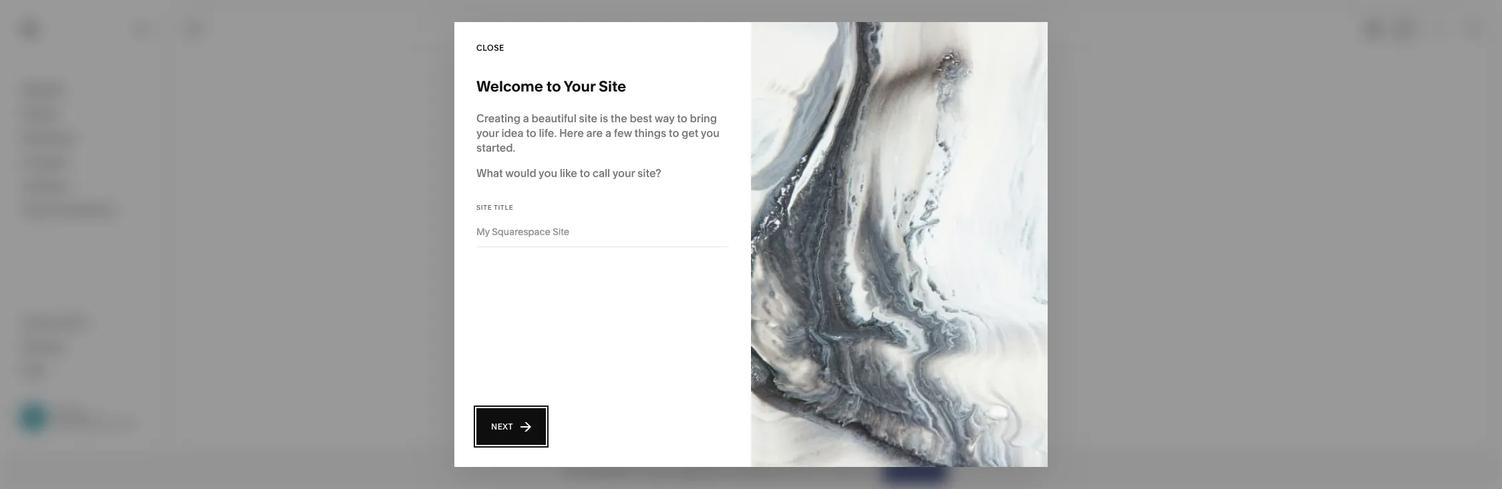 Task type: describe. For each thing, give the bounding box(es) containing it.
next
[[491, 422, 513, 432]]

most
[[782, 465, 804, 477]]

contacts link
[[22, 154, 148, 170]]

to right now
[[737, 465, 746, 477]]

toggle site styles editing image
[[1429, 17, 1453, 41]]

Site Title field
[[476, 225, 729, 239]]

asset library link
[[22, 314, 148, 330]]

way
[[655, 112, 675, 125]]

beautiful
[[532, 112, 577, 125]]

creating
[[476, 112, 521, 125]]

trial
[[585, 465, 602, 477]]

14
[[639, 465, 648, 477]]

your trial ends in 14 days. upgrade now to get the most out of your site.
[[563, 465, 873, 477]]

life.
[[539, 126, 557, 140]]

like
[[560, 166, 577, 180]]

to right way
[[677, 112, 687, 125]]

2 your from the top
[[563, 465, 583, 477]]

scheduling
[[57, 203, 114, 217]]

settings link
[[22, 338, 148, 355]]

analytics link
[[22, 178, 148, 194]]

site.
[[855, 465, 873, 477]]

help link
[[22, 363, 46, 377]]

1 vertical spatial site
[[476, 204, 492, 211]]

1 horizontal spatial site
[[599, 78, 626, 96]]

website link
[[22, 82, 148, 98]]

acuity scheduling
[[22, 203, 114, 217]]

creating a beautiful site is the best way to bring your idea to life. here are a few things to get you started.
[[476, 112, 720, 154]]

idea
[[501, 126, 524, 140]]

call
[[593, 166, 610, 180]]

library
[[53, 315, 89, 328]]

your inside the creating a beautiful site is the best way to bring your idea to life. here are a few things to get you started.
[[476, 126, 499, 140]]

marketing
[[22, 131, 74, 144]]

to right like
[[580, 166, 590, 180]]

analytics
[[22, 179, 69, 192]]

out
[[806, 465, 821, 477]]

best
[[630, 112, 652, 125]]

get inside the creating a beautiful site is the best way to bring your idea to life. here are a few things to get you started.
[[682, 126, 699, 140]]

upgrade
[[675, 465, 714, 477]]

klo
[[73, 407, 85, 417]]

welcome
[[476, 78, 543, 96]]

site title
[[476, 204, 513, 211]]

welcome to your site
[[476, 78, 626, 96]]

website
[[22, 83, 64, 96]]

site
[[579, 112, 597, 125]]

would
[[505, 166, 536, 180]]

in
[[628, 465, 636, 477]]

1 horizontal spatial a
[[605, 126, 611, 140]]



Task type: locate. For each thing, give the bounding box(es) containing it.
1 vertical spatial get
[[748, 465, 763, 477]]

the inside the creating a beautiful site is the best way to bring your idea to life. here are a few things to get you started.
[[611, 112, 627, 125]]

ends
[[604, 465, 626, 477]]

close
[[476, 42, 504, 52]]

brad klo klobrad84@gmail.com
[[53, 407, 138, 428]]

site?
[[638, 166, 661, 180]]

tab list
[[1359, 18, 1420, 40]]

your up the "site"
[[564, 78, 596, 96]]

your up started.
[[476, 126, 499, 140]]

site
[[599, 78, 626, 96], [476, 204, 492, 211]]

to up beautiful
[[547, 78, 561, 96]]

1 horizontal spatial get
[[748, 465, 763, 477]]

your right of
[[834, 465, 853, 477]]

0 vertical spatial the
[[611, 112, 627, 125]]

brad
[[53, 407, 71, 417]]

settings
[[22, 339, 64, 353]]

selling link
[[22, 106, 148, 122]]

1 vertical spatial a
[[605, 126, 611, 140]]

0 horizontal spatial the
[[611, 112, 627, 125]]

0 horizontal spatial get
[[682, 126, 699, 140]]

1 vertical spatial your
[[613, 166, 635, 180]]

your
[[476, 126, 499, 140], [613, 166, 635, 180], [834, 465, 853, 477]]

the
[[611, 112, 627, 125], [765, 465, 779, 477]]

the right "is"
[[611, 112, 627, 125]]

1 horizontal spatial the
[[765, 465, 779, 477]]

0 vertical spatial site
[[599, 78, 626, 96]]

0 horizontal spatial you
[[539, 166, 557, 180]]

to left "life."
[[526, 126, 536, 140]]

you left like
[[539, 166, 557, 180]]

1 horizontal spatial your
[[613, 166, 635, 180]]

help
[[22, 363, 46, 377]]

selling
[[22, 107, 57, 120]]

get
[[682, 126, 699, 140], [748, 465, 763, 477]]

close button
[[476, 36, 504, 60]]

acuity
[[22, 203, 54, 217]]

days.
[[650, 465, 673, 477]]

1 vertical spatial the
[[765, 465, 779, 477]]

here
[[559, 126, 584, 140]]

bring
[[690, 112, 717, 125]]

you inside the creating a beautiful site is the best way to bring your idea to life. here are a few things to get you started.
[[701, 126, 720, 140]]

site left the "title"
[[476, 204, 492, 211]]

few
[[614, 126, 632, 140]]

2 horizontal spatial your
[[834, 465, 853, 477]]

the left 'most'
[[765, 465, 779, 477]]

are
[[586, 126, 603, 140]]

acuity scheduling link
[[22, 202, 148, 219]]

0 vertical spatial your
[[476, 126, 499, 140]]

a up 'idea'
[[523, 112, 529, 125]]

1 vertical spatial you
[[539, 166, 557, 180]]

next button
[[476, 408, 546, 445]]

asset
[[22, 315, 51, 328]]

to down way
[[669, 126, 679, 140]]

what would you like to call your site?
[[476, 166, 661, 180]]

is
[[600, 112, 608, 125]]

get down bring
[[682, 126, 699, 140]]

of
[[823, 465, 831, 477]]

0 horizontal spatial your
[[476, 126, 499, 140]]

started.
[[476, 141, 515, 154]]

now
[[716, 465, 735, 477]]

what
[[476, 166, 503, 180]]

marketing link
[[22, 130, 148, 146]]

title
[[494, 204, 513, 211]]

edit
[[186, 24, 205, 34]]

asset library
[[22, 315, 89, 328]]

things
[[635, 126, 666, 140]]

klobrad84@gmail.com
[[53, 417, 138, 428]]

your
[[564, 78, 596, 96], [563, 465, 583, 477]]

your right call
[[613, 166, 635, 180]]

2 vertical spatial your
[[834, 465, 853, 477]]

to
[[547, 78, 561, 96], [677, 112, 687, 125], [526, 126, 536, 140], [669, 126, 679, 140], [580, 166, 590, 180], [737, 465, 746, 477]]

you down bring
[[701, 126, 720, 140]]

site up "is"
[[599, 78, 626, 96]]

you
[[701, 126, 720, 140], [539, 166, 557, 180]]

1 horizontal spatial you
[[701, 126, 720, 140]]

0 vertical spatial your
[[564, 78, 596, 96]]

1 your from the top
[[564, 78, 596, 96]]

0 vertical spatial get
[[682, 126, 699, 140]]

your left 'trial'
[[563, 465, 583, 477]]

0 horizontal spatial a
[[523, 112, 529, 125]]

1 vertical spatial your
[[563, 465, 583, 477]]

0 vertical spatial you
[[701, 126, 720, 140]]

0 vertical spatial a
[[523, 112, 529, 125]]

edit button
[[177, 17, 214, 41]]

0 horizontal spatial site
[[476, 204, 492, 211]]

get right now
[[748, 465, 763, 477]]

contacts
[[22, 155, 68, 168]]

a right 'are'
[[605, 126, 611, 140]]

a
[[523, 112, 529, 125], [605, 126, 611, 140]]



Task type: vqa. For each thing, say whether or not it's contained in the screenshot.
the topmost the Site
yes



